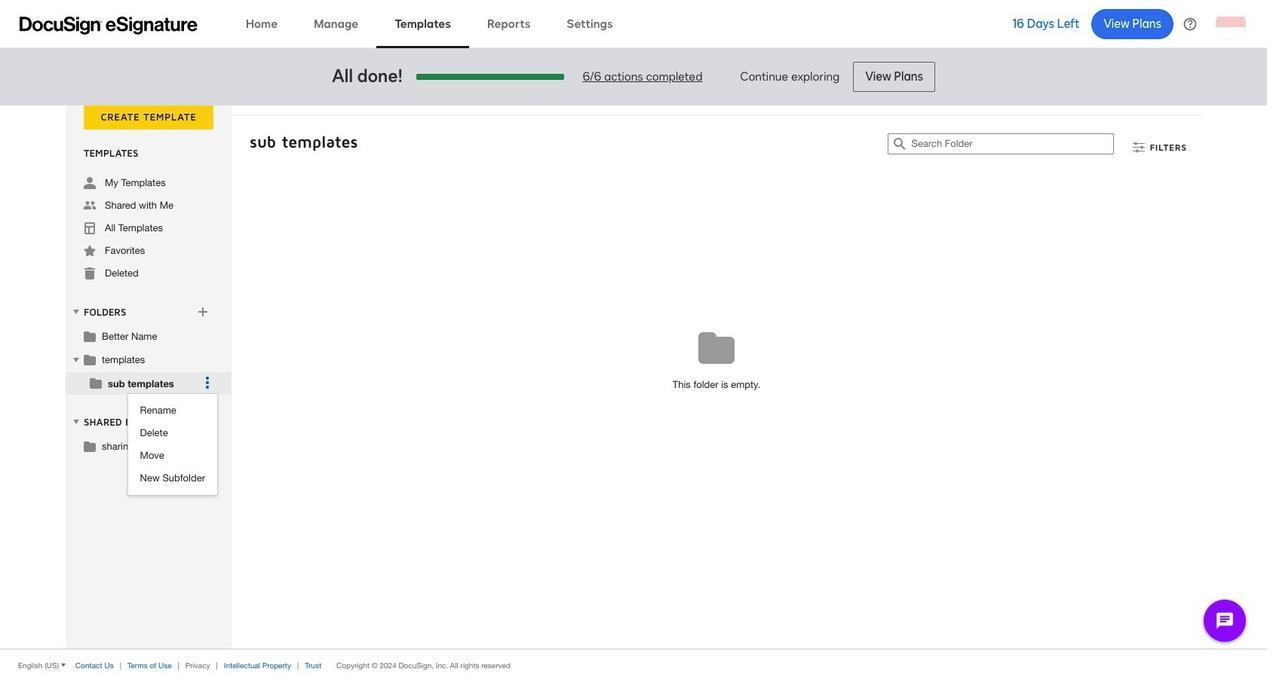 Task type: vqa. For each thing, say whether or not it's contained in the screenshot.
Upload or change your profile image
no



Task type: locate. For each thing, give the bounding box(es) containing it.
2 folder image from the top
[[84, 354, 96, 366]]

star filled image
[[84, 245, 96, 257]]

0 vertical spatial folder image
[[84, 330, 96, 342]]

menu inside secondary navigation region
[[128, 400, 217, 490]]

1 vertical spatial folder image
[[84, 354, 96, 366]]

folder image
[[90, 377, 102, 389], [84, 441, 96, 453]]

shared image
[[84, 200, 96, 212]]

docusign esignature image
[[20, 16, 198, 34]]

more info region
[[0, 650, 1267, 682]]

Search Folder text field
[[912, 134, 1114, 154]]

view shared folders image
[[70, 416, 82, 428]]

view folders image
[[70, 306, 82, 318]]

your uploaded profile image image
[[1216, 9, 1246, 39]]

folder image
[[84, 330, 96, 342], [84, 354, 96, 366]]

1 vertical spatial folder image
[[84, 441, 96, 453]]

menu
[[128, 400, 217, 490]]



Task type: describe. For each thing, give the bounding box(es) containing it.
1 folder image from the top
[[84, 330, 96, 342]]

trash image
[[84, 268, 96, 280]]

secondary navigation region
[[66, 104, 1205, 650]]

0 vertical spatial folder image
[[90, 377, 102, 389]]

templates image
[[84, 223, 96, 235]]

user image
[[84, 177, 96, 189]]



